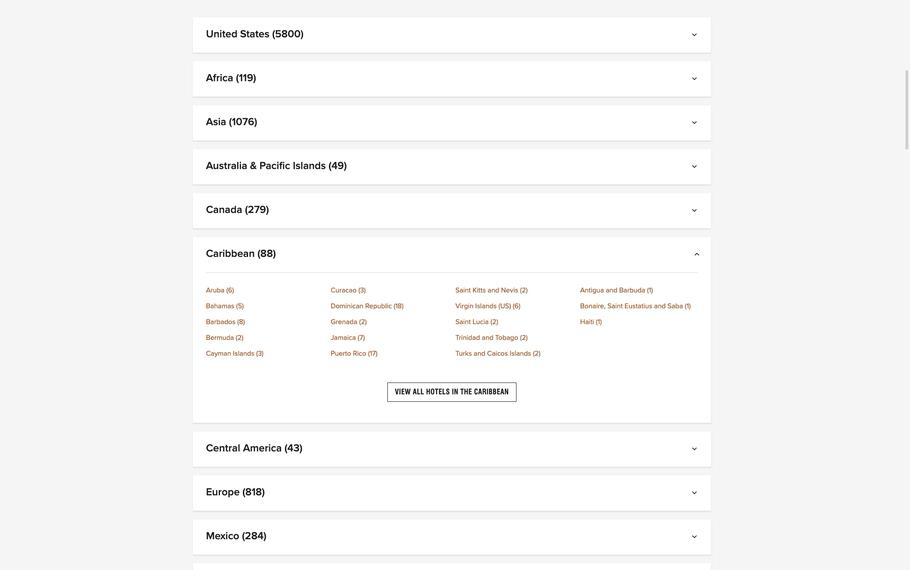 Task type: vqa. For each thing, say whether or not it's contained in the screenshot.


Task type: locate. For each thing, give the bounding box(es) containing it.
(1) right the haiti
[[596, 318, 602, 325]]

2 vertical spatial arrow down image
[[694, 535, 698, 542]]

europe (818)
[[206, 487, 265, 498]]

aruba
[[206, 287, 225, 294]]

hotels
[[426, 388, 450, 396]]

3 arrow down image from the top
[[694, 120, 698, 127]]

2 horizontal spatial (1)
[[685, 303, 691, 310]]

jamaica (7)
[[331, 334, 365, 341]]

5 arrow down image from the top
[[694, 491, 698, 498]]

asia
[[206, 117, 226, 127]]

bahamas (5)
[[206, 303, 244, 310]]

nevis
[[501, 287, 518, 294]]

(818)
[[242, 487, 265, 498]]

aruba (6)
[[206, 287, 234, 294]]

0 vertical spatial arrow down image
[[694, 208, 698, 215]]

australia
[[206, 161, 247, 171]]

haiti (1) link
[[580, 318, 698, 325]]

islands
[[293, 161, 326, 171], [475, 303, 497, 310], [233, 350, 254, 357], [510, 350, 531, 357]]

and
[[488, 287, 499, 294], [606, 287, 617, 294], [654, 303, 666, 310], [482, 334, 493, 341], [474, 350, 485, 357]]

(17)
[[368, 350, 378, 357]]

4 arrow down image from the top
[[694, 164, 698, 171]]

caribbean left (88)
[[206, 249, 255, 259]]

1 vertical spatial caribbean
[[474, 388, 509, 396]]

0 vertical spatial (1)
[[647, 287, 653, 294]]

caribbean right the
[[474, 388, 509, 396]]

dominican republic (18) link
[[331, 303, 448, 310]]

and right antigua
[[606, 287, 617, 294]]

antigua and barbuda (1) link
[[580, 287, 698, 294]]

view all hotels in the caribbean link
[[388, 383, 516, 402]]

arrow down image for united states (5800)
[[694, 33, 698, 40]]

2 arrow down image from the top
[[694, 76, 698, 83]]

dominican republic (18)
[[331, 303, 404, 310]]

america
[[243, 443, 282, 454]]

saint up virgin
[[456, 287, 471, 294]]

lucia
[[473, 318, 489, 325]]

1 horizontal spatial (3)
[[358, 287, 366, 294]]

turks and caicos islands (2)
[[456, 350, 541, 357]]

and right kitts
[[488, 287, 499, 294]]

all
[[413, 388, 424, 396]]

view
[[395, 388, 411, 396]]

0 vertical spatial saint
[[456, 287, 471, 294]]

grenada
[[331, 318, 357, 325]]

caribbean
[[206, 249, 255, 259], [474, 388, 509, 396]]

0 horizontal spatial (6)
[[226, 287, 234, 294]]

and down the lucia
[[482, 334, 493, 341]]

united
[[206, 29, 237, 40]]

(3) up dominican republic (18)
[[358, 287, 366, 294]]

(6)
[[226, 287, 234, 294], [513, 303, 521, 310]]

1 horizontal spatial caribbean
[[474, 388, 509, 396]]

(3) down the bermuda (2) link
[[256, 350, 264, 357]]

islands left (49)
[[293, 161, 326, 171]]

saint down virgin
[[456, 318, 471, 325]]

puerto rico (17)
[[331, 350, 378, 357]]

curacao (3) link
[[331, 287, 448, 294]]

europe
[[206, 487, 240, 498]]

1 horizontal spatial (6)
[[513, 303, 521, 310]]

virgin islands (us) (6)
[[456, 303, 521, 310]]

(1) right saba in the right bottom of the page
[[685, 303, 691, 310]]

(6) right (us)
[[513, 303, 521, 310]]

(1)
[[647, 287, 653, 294], [685, 303, 691, 310], [596, 318, 602, 325]]

0 horizontal spatial (1)
[[596, 318, 602, 325]]

(8)
[[237, 318, 245, 325]]

1 vertical spatial arrow down image
[[694, 447, 698, 454]]

arrow down image for europe (818)
[[694, 491, 698, 498]]

and left saba in the right bottom of the page
[[654, 303, 666, 310]]

saint down antigua and barbuda (1)
[[608, 303, 623, 310]]

saint for saint lucia (2)
[[456, 318, 471, 325]]

saint lucia (2) link
[[456, 318, 573, 325]]

mexico (284)
[[206, 531, 267, 542]]

bonaire, saint eustatius and saba (1) link
[[580, 303, 698, 310]]

saint
[[456, 287, 471, 294], [608, 303, 623, 310], [456, 318, 471, 325]]

cayman islands (3) link
[[206, 350, 324, 357]]

arrow down image
[[694, 33, 698, 40], [694, 76, 698, 83], [694, 120, 698, 127], [694, 164, 698, 171], [694, 491, 698, 498]]

arrow down image for canada (279)
[[694, 208, 698, 215]]

1 arrow down image from the top
[[694, 33, 698, 40]]

arrow down image
[[694, 208, 698, 215], [694, 447, 698, 454], [694, 535, 698, 542]]

rico
[[353, 350, 366, 357]]

(284)
[[242, 531, 267, 542]]

2 vertical spatial (1)
[[596, 318, 602, 325]]

&
[[250, 161, 257, 171]]

virgin
[[456, 303, 474, 310]]

(2) up (7)
[[359, 318, 367, 325]]

(2)
[[520, 287, 528, 294], [359, 318, 367, 325], [491, 318, 498, 325], [236, 334, 243, 341], [520, 334, 528, 341], [533, 350, 541, 357]]

(us)
[[499, 303, 511, 310]]

jamaica (7) link
[[331, 334, 448, 341]]

0 horizontal spatial (3)
[[256, 350, 264, 357]]

(1) right barbuda
[[647, 287, 653, 294]]

cayman
[[206, 350, 231, 357]]

curacao (3)
[[331, 287, 366, 294]]

2 arrow down image from the top
[[694, 447, 698, 454]]

3 arrow down image from the top
[[694, 535, 698, 542]]

turks and caicos islands (2) link
[[456, 350, 573, 357]]

islands down trinidad and tobago (2) link
[[510, 350, 531, 357]]

and for turks and caicos islands (2)
[[474, 350, 485, 357]]

(5800)
[[272, 29, 304, 40]]

(6) right aruba
[[226, 287, 234, 294]]

(88)
[[258, 249, 276, 259]]

antigua and barbuda (1)
[[580, 287, 653, 294]]

central america (43)
[[206, 443, 303, 454]]

and right turks on the right of the page
[[474, 350, 485, 357]]

mexico
[[206, 531, 239, 542]]

1 arrow down image from the top
[[694, 208, 698, 215]]

islands up the lucia
[[475, 303, 497, 310]]

barbados (8)
[[206, 318, 245, 325]]

arrow down image for australia & pacific islands (49)
[[694, 164, 698, 171]]

bermuda (2) link
[[206, 334, 324, 341]]

trinidad and tobago (2) link
[[456, 334, 573, 341]]

antigua
[[580, 287, 604, 294]]

0 vertical spatial caribbean
[[206, 249, 255, 259]]

2 vertical spatial saint
[[456, 318, 471, 325]]



Task type: describe. For each thing, give the bounding box(es) containing it.
states
[[240, 29, 270, 40]]

canada (279)
[[206, 205, 269, 215]]

1 vertical spatial (3)
[[256, 350, 264, 357]]

trinidad
[[456, 334, 480, 341]]

the
[[460, 388, 472, 396]]

arrow up image
[[694, 252, 698, 259]]

bahamas
[[206, 303, 234, 310]]

caribbean (88)
[[206, 249, 276, 259]]

saint lucia (2)
[[456, 318, 498, 325]]

saint for saint kitts and nevis (2)
[[456, 287, 471, 294]]

saint kitts and nevis (2)
[[456, 287, 528, 294]]

barbados
[[206, 318, 236, 325]]

barbados (8) link
[[206, 318, 324, 325]]

tobago
[[495, 334, 518, 341]]

islands down bermuda (2)
[[233, 350, 254, 357]]

1 vertical spatial (1)
[[685, 303, 691, 310]]

(49)
[[329, 161, 347, 171]]

canada
[[206, 205, 242, 215]]

(1076)
[[229, 117, 257, 127]]

in
[[452, 388, 458, 396]]

(119)
[[236, 73, 256, 83]]

bermuda (2)
[[206, 334, 243, 341]]

africa
[[206, 73, 233, 83]]

(18)
[[394, 303, 404, 310]]

africa (119)
[[206, 73, 256, 83]]

asia (1076)
[[206, 117, 257, 127]]

haiti (1)
[[580, 318, 602, 325]]

0 vertical spatial (6)
[[226, 287, 234, 294]]

(5)
[[236, 303, 244, 310]]

bahamas (5) link
[[206, 303, 324, 310]]

(7)
[[358, 334, 365, 341]]

haiti
[[580, 318, 594, 325]]

(43)
[[285, 443, 303, 454]]

virgin islands (us) (6) link
[[456, 303, 573, 310]]

(279)
[[245, 205, 269, 215]]

0 vertical spatial (3)
[[358, 287, 366, 294]]

bonaire, saint eustatius and saba (1)
[[580, 303, 691, 310]]

caicos
[[487, 350, 508, 357]]

barbuda
[[619, 287, 645, 294]]

turks
[[456, 350, 472, 357]]

arrow down image for africa (119)
[[694, 76, 698, 83]]

arrow down image for mexico (284)
[[694, 535, 698, 542]]

(2) right the lucia
[[491, 318, 498, 325]]

and for antigua and barbuda (1)
[[606, 287, 617, 294]]

(2) down (8) at the left bottom
[[236, 334, 243, 341]]

eustatius
[[625, 303, 652, 310]]

central
[[206, 443, 240, 454]]

(2) right nevis
[[520, 287, 528, 294]]

puerto
[[331, 350, 351, 357]]

kitts
[[473, 287, 486, 294]]

arrow down image for asia (1076)
[[694, 120, 698, 127]]

bermuda
[[206, 334, 234, 341]]

1 vertical spatial saint
[[608, 303, 623, 310]]

0 horizontal spatial caribbean
[[206, 249, 255, 259]]

grenada (2) link
[[331, 318, 448, 325]]

republic
[[365, 303, 392, 310]]

view all hotels in the caribbean
[[395, 388, 509, 396]]

(2) down trinidad and tobago (2) link
[[533, 350, 541, 357]]

and for trinidad and tobago (2)
[[482, 334, 493, 341]]

arrow down image for central america (43)
[[694, 447, 698, 454]]

dominican
[[331, 303, 363, 310]]

cayman islands (3)
[[206, 350, 264, 357]]

(2) right 'tobago'
[[520, 334, 528, 341]]

trinidad and tobago (2)
[[456, 334, 528, 341]]

grenada (2)
[[331, 318, 367, 325]]

aruba (6) link
[[206, 287, 324, 294]]

pacific
[[260, 161, 290, 171]]

curacao
[[331, 287, 357, 294]]

saint kitts and nevis (2) link
[[456, 287, 573, 294]]

1 horizontal spatial (1)
[[647, 287, 653, 294]]

puerto rico (17) link
[[331, 350, 448, 357]]

united states (5800)
[[206, 29, 304, 40]]

saba
[[668, 303, 683, 310]]

jamaica
[[331, 334, 356, 341]]

bonaire,
[[580, 303, 606, 310]]

australia & pacific islands (49)
[[206, 161, 347, 171]]

1 vertical spatial (6)
[[513, 303, 521, 310]]



